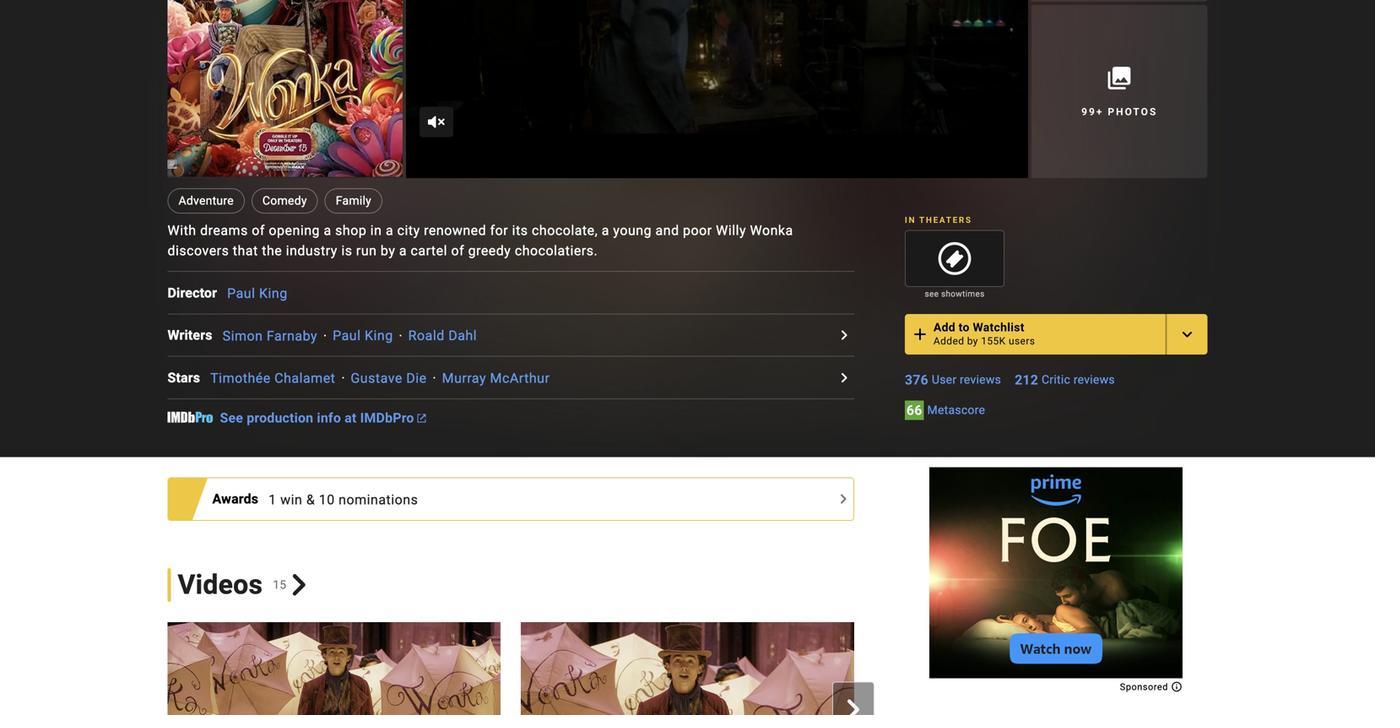 Task type: vqa. For each thing, say whether or not it's contained in the screenshot.
Metascore
yes



Task type: locate. For each thing, give the bounding box(es) containing it.
reviews right user on the bottom right of page
[[960, 373, 1001, 387]]

gustave die button
[[351, 370, 427, 386]]

0 horizontal spatial official trailer image
[[521, 622, 854, 715]]

metascore
[[927, 403, 985, 417]]

chevron right inline image
[[288, 574, 310, 596]]

comedy
[[262, 194, 307, 208]]

timothée chalamet
[[210, 370, 335, 386]]

66
[[907, 402, 922, 418]]

see full cast and crew image for dahl
[[834, 325, 854, 345]]

1 horizontal spatial reviews
[[1074, 373, 1115, 387]]

66 metascore
[[907, 402, 985, 418]]

king
[[259, 285, 288, 301], [365, 328, 393, 344]]

added
[[934, 335, 964, 347]]

is
[[341, 243, 352, 259]]

add to watchlist added by 155k users
[[934, 320, 1035, 347]]

0 vertical spatial paul
[[227, 285, 255, 301]]

a down city
[[399, 243, 407, 259]]

2 reviews from the left
[[1074, 373, 1115, 387]]

adventure button
[[168, 188, 245, 214]]

0 horizontal spatial of
[[252, 223, 265, 239]]

see full cast and crew image left add image at top
[[834, 325, 854, 345]]

paul king button down "that"
[[227, 285, 288, 301]]

simon farnaby button
[[223, 328, 317, 344]]

1 vertical spatial paul king
[[333, 328, 393, 344]]

1 horizontal spatial by
[[967, 335, 978, 347]]

reviews inside 212 critic reviews
[[1074, 373, 1115, 387]]

2 official trailer image from the left
[[874, 622, 1208, 715]]

see full cast and crew image
[[834, 325, 854, 345], [834, 368, 854, 388]]

dreams
[[200, 223, 248, 239]]

1 horizontal spatial official trailer image
[[874, 622, 1208, 715]]

industry
[[286, 243, 338, 259]]

15
[[273, 578, 287, 592]]

1 horizontal spatial paul
[[333, 328, 361, 344]]

see showtimes group
[[905, 230, 1005, 301]]

10
[[319, 492, 335, 508]]

writers
[[168, 327, 212, 343]]

0 horizontal spatial paul king button
[[227, 285, 288, 301]]

murray
[[442, 370, 486, 386]]

of up "that"
[[252, 223, 265, 239]]

see full cast and crew image for mcarthur
[[834, 368, 854, 388]]

watchlist
[[973, 320, 1025, 334]]

comedy button
[[252, 188, 318, 214]]

in
[[905, 215, 916, 225]]

0 horizontal spatial paul
[[227, 285, 255, 301]]

reviews right critic
[[1074, 373, 1115, 387]]

critic
[[1042, 373, 1070, 387]]

see production info at imdbpro button
[[220, 409, 426, 430]]

1 reviews from the left
[[960, 373, 1001, 387]]

of down renowned on the left top
[[451, 243, 464, 259]]

1 horizontal spatial of
[[451, 243, 464, 259]]

a left young
[[602, 223, 609, 239]]

1 horizontal spatial king
[[365, 328, 393, 344]]

reviews
[[960, 373, 1001, 387], [1074, 373, 1115, 387]]

user
[[932, 373, 957, 387]]

greedy
[[468, 243, 511, 259]]

see full cast and crew image left 376
[[834, 368, 854, 388]]

info
[[317, 410, 341, 426]]

group
[[168, 0, 402, 178], [406, 0, 1028, 178], [905, 230, 1005, 287], [147, 622, 1208, 715], [168, 622, 501, 715], [521, 622, 854, 715], [874, 622, 1208, 715]]

paul
[[227, 285, 255, 301], [333, 328, 361, 344]]

see more awards and nominations image
[[833, 489, 853, 509]]

0 vertical spatial paul king button
[[227, 285, 288, 301]]

0 vertical spatial by
[[381, 243, 395, 259]]

see showtimes
[[925, 289, 985, 299]]

by down to
[[967, 335, 978, 347]]

0 horizontal spatial by
[[381, 243, 395, 259]]

volume off image
[[426, 112, 446, 132]]

0 vertical spatial see full cast and crew image
[[834, 325, 854, 345]]

reviews inside 376 user reviews
[[960, 373, 1001, 387]]

0 horizontal spatial paul king
[[227, 285, 288, 301]]

official trailer image
[[521, 622, 854, 715], [874, 622, 1208, 715]]

at
[[345, 410, 357, 426]]

155k
[[981, 335, 1006, 347]]

writers button
[[168, 325, 223, 345]]

1 horizontal spatial paul king button
[[333, 328, 393, 344]]

of
[[252, 223, 265, 239], [451, 243, 464, 259]]

&
[[306, 492, 315, 508]]

see full cast and crew element
[[168, 283, 227, 303]]

1 vertical spatial paul
[[333, 328, 361, 344]]

see showtimes link
[[905, 287, 1005, 301]]

paul up simon
[[227, 285, 255, 301]]

young
[[613, 223, 652, 239]]

production
[[247, 410, 313, 426]]

paul king
[[227, 285, 288, 301], [333, 328, 393, 344]]

shop
[[335, 223, 367, 239]]

1 vertical spatial see full cast and crew image
[[834, 368, 854, 388]]

stars
[[168, 370, 200, 386]]

see production info at imdbpro
[[220, 410, 414, 426]]

timothée
[[210, 370, 271, 386]]

376 user reviews
[[905, 372, 1001, 388]]

opening
[[269, 223, 320, 239]]

a
[[324, 223, 331, 239], [386, 223, 394, 239], [602, 223, 609, 239], [399, 243, 407, 259]]

paul up gustave
[[333, 328, 361, 344]]

king up gustave
[[365, 328, 393, 344]]

by inside add to watchlist added by 155k users
[[967, 335, 978, 347]]

book tickets now image
[[168, 622, 501, 715]]

1 vertical spatial of
[[451, 243, 464, 259]]

a right in
[[386, 223, 394, 239]]

by
[[381, 243, 395, 259], [967, 335, 978, 347]]

by right run
[[381, 243, 395, 259]]

paul king down "that"
[[227, 285, 288, 301]]

chalamet
[[274, 370, 335, 386]]

to
[[959, 320, 970, 334]]

1 see full cast and crew image from the top
[[834, 325, 854, 345]]

paul king button up gustave
[[333, 328, 393, 344]]

murray mcarthur
[[442, 370, 550, 386]]

that
[[233, 243, 258, 259]]

2 see full cast and crew image from the top
[[834, 368, 854, 388]]

1 vertical spatial king
[[365, 328, 393, 344]]

212
[[1015, 372, 1038, 388]]

1 vertical spatial by
[[967, 335, 978, 347]]

0 vertical spatial king
[[259, 285, 288, 301]]

family
[[336, 194, 371, 208]]

paul king button
[[227, 285, 288, 301], [333, 328, 393, 344]]

launch inline image
[[418, 414, 426, 423]]

1 horizontal spatial paul king
[[333, 328, 393, 344]]

king down 'the'
[[259, 285, 288, 301]]

watch book tickets now element
[[406, 0, 1028, 178]]

0 horizontal spatial reviews
[[960, 373, 1001, 387]]

willy
[[716, 223, 746, 239]]

paul king up gustave
[[333, 328, 393, 344]]



Task type: describe. For each thing, give the bounding box(es) containing it.
discovers
[[168, 243, 229, 259]]

simon
[[223, 328, 263, 344]]

adventure
[[179, 194, 234, 208]]

sponsored
[[1120, 682, 1171, 692]]

see
[[925, 289, 939, 299]]

timothée chalamet button
[[210, 370, 335, 386]]

photos
[[1108, 106, 1158, 118]]

1 win & 10 nominations
[[269, 492, 418, 508]]

with
[[168, 223, 196, 239]]

showtimes
[[941, 289, 985, 299]]

awards
[[212, 491, 258, 507]]

0 horizontal spatial king
[[259, 285, 288, 301]]

renowned
[[424, 223, 486, 239]]

a left shop
[[324, 223, 331, 239]]

family button
[[325, 188, 382, 214]]

dahl
[[448, 328, 477, 344]]

director
[[168, 285, 217, 301]]

1 official trailer image from the left
[[521, 622, 854, 715]]

add image
[[910, 324, 930, 344]]

based on the extraordinary character at the center of charlie and the chocolate factory, 'wonka' tells the wondrous story of how the world's greatest inventor, magician and chocolate-maker became the beloved willy wonka we know today. image
[[406, 0, 1028, 178]]

cartel
[[411, 243, 447, 259]]

chocolatiers.
[[515, 243, 598, 259]]

awards button
[[212, 489, 269, 509]]

sponsored content section
[[930, 467, 1183, 692]]

poor
[[683, 223, 712, 239]]

by inside with dreams of opening a shop in a city renowned for its chocolate, a young and poor willy wonka discovers that the industry is run by a cartel of greedy chocolatiers.
[[381, 243, 395, 259]]

in theaters
[[905, 215, 972, 225]]

videos
[[178, 569, 263, 600]]

add
[[934, 320, 956, 334]]

roald
[[408, 328, 445, 344]]

hugh grant, paterson joseph, matt lucas, timothée chalamet, and calah lane in wonka (2023) image
[[168, 0, 402, 177]]

and
[[656, 223, 679, 239]]

see showtimes image
[[906, 231, 1004, 286]]

farnaby
[[267, 328, 317, 344]]

99+ photos button
[[1032, 5, 1208, 178]]

chocolate,
[[532, 223, 598, 239]]

its
[[512, 223, 528, 239]]

roald dahl
[[408, 328, 477, 344]]

376
[[905, 372, 928, 388]]

video player application
[[406, 0, 1028, 178]]

with dreams of opening a shop in a city renowned for its chocolate, a young and poor willy wonka discovers that the industry is run by a cartel of greedy chocolatiers.
[[168, 223, 793, 259]]

users
[[1009, 335, 1035, 347]]

reviews for 376
[[960, 373, 1001, 387]]

99+ photos
[[1081, 106, 1158, 118]]

win
[[280, 492, 303, 508]]

gustave
[[351, 370, 403, 386]]

run
[[356, 243, 377, 259]]

mcarthur
[[490, 370, 550, 386]]

nominations
[[339, 492, 418, 508]]

add title to another list image
[[1177, 324, 1197, 344]]

simon farnaby
[[223, 328, 317, 344]]

for
[[490, 223, 508, 239]]

stars button
[[168, 368, 210, 388]]

1 vertical spatial paul king button
[[333, 328, 393, 344]]

1
[[269, 492, 277, 508]]

212 critic reviews
[[1015, 372, 1115, 388]]

murray mcarthur button
[[442, 370, 550, 386]]

gustave die
[[351, 370, 427, 386]]

0 vertical spatial paul king
[[227, 285, 288, 301]]

99+
[[1081, 106, 1104, 118]]

roald dahl button
[[408, 328, 477, 344]]

wonka
[[750, 223, 793, 239]]

reviews for 212
[[1074, 373, 1115, 387]]

chevron right inline image
[[843, 699, 863, 715]]

die
[[406, 370, 427, 386]]

the
[[262, 243, 282, 259]]

imdbpro
[[360, 410, 414, 426]]

see
[[220, 410, 243, 426]]

city
[[397, 223, 420, 239]]

in
[[370, 223, 382, 239]]

theaters
[[919, 215, 972, 225]]

0 vertical spatial of
[[252, 223, 265, 239]]



